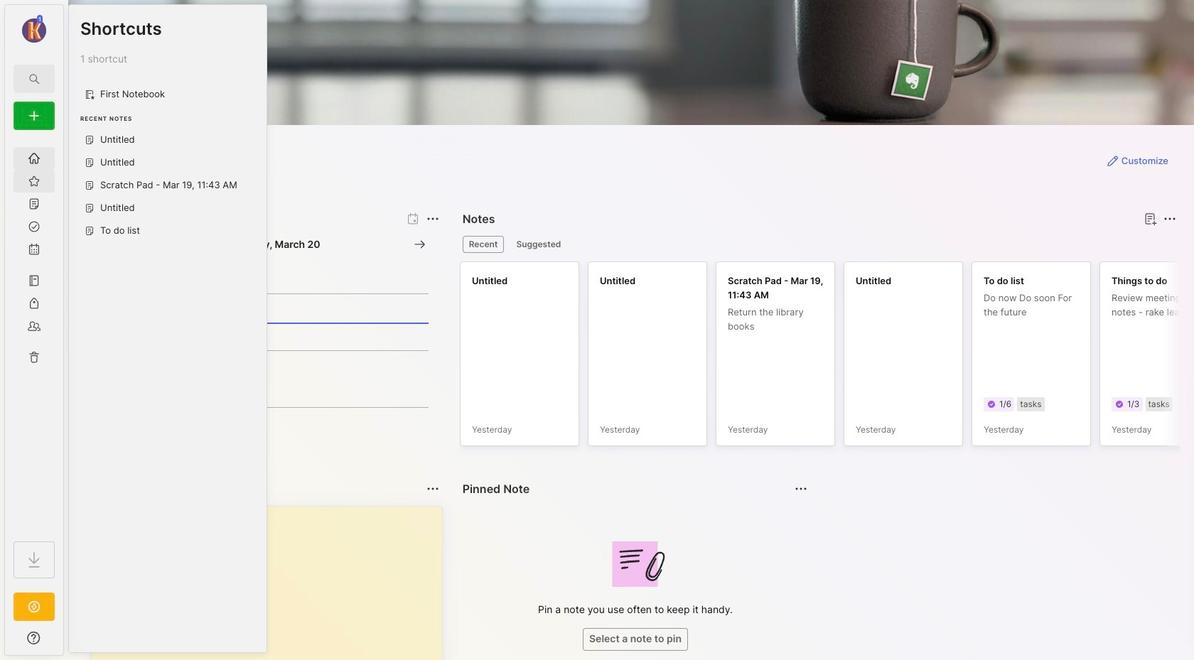 Task type: vqa. For each thing, say whether or not it's contained in the screenshot.
HOME image
yes



Task type: locate. For each thing, give the bounding box(es) containing it.
0 horizontal spatial tab
[[463, 236, 504, 253]]

edit search image
[[26, 70, 43, 87]]

tree
[[5, 139, 63, 529]]

tree inside main element
[[5, 139, 63, 529]]

home image
[[27, 151, 41, 166]]

Start writing… text field
[[103, 507, 441, 660]]

upgrade image
[[26, 599, 43, 616]]

tab
[[463, 236, 504, 253], [510, 236, 568, 253]]

Account field
[[5, 14, 63, 45]]

row group
[[460, 262, 1194, 455]]

1 tab from the left
[[463, 236, 504, 253]]

1 horizontal spatial tab
[[510, 236, 568, 253]]

tab list
[[463, 236, 1174, 253]]



Task type: describe. For each thing, give the bounding box(es) containing it.
main element
[[0, 0, 68, 660]]

2 tab from the left
[[510, 236, 568, 253]]

WHAT'S NEW field
[[5, 627, 63, 650]]

click to expand image
[[62, 634, 73, 651]]



